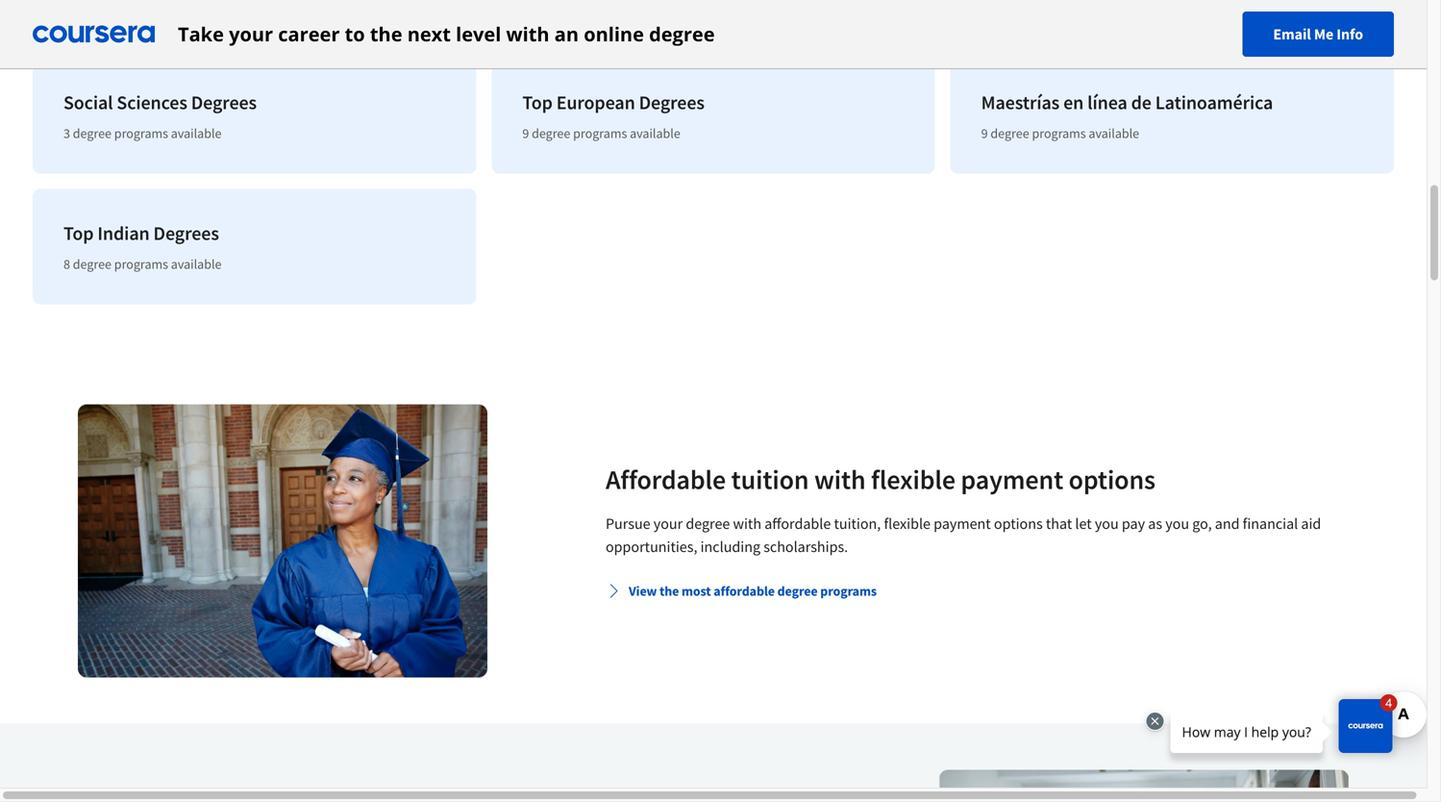 Task type: vqa. For each thing, say whether or not it's contained in the screenshot.


Task type: describe. For each thing, give the bounding box(es) containing it.
programs for indian
[[114, 255, 168, 273]]

financial
[[1243, 514, 1298, 533]]

indian
[[97, 221, 150, 245]]

degree inside pursue your degree with affordable tuition, flexible payment options that let you pay as you go, and financial aid opportunities, including scholarships.
[[686, 514, 730, 533]]

view
[[629, 582, 657, 600]]

maestrías en línea de latinoamérica
[[982, 90, 1273, 114]]

en
[[1064, 90, 1084, 114]]

programs for en
[[1032, 125, 1086, 142]]

0 vertical spatial flexible
[[871, 463, 956, 496]]

pursue your degree with affordable tuition, flexible payment options that let you pay as you go, and financial aid opportunities, including scholarships.
[[606, 514, 1322, 556]]

go,
[[1193, 514, 1212, 533]]

1 horizontal spatial options
[[1069, 463, 1156, 496]]

email me info
[[1274, 25, 1364, 44]]

latinoamérica
[[1156, 90, 1273, 114]]

view the most affordable degree programs button
[[598, 574, 885, 608]]

email me info button
[[1243, 12, 1394, 57]]

and
[[1215, 514, 1240, 533]]

pursue
[[606, 514, 651, 533]]

degree inside dropdown button
[[778, 582, 818, 600]]

degrees for social sciences degrees
[[191, 90, 257, 114]]

social sciences degrees
[[63, 90, 257, 114]]

including
[[701, 537, 761, 556]]

take
[[178, 21, 224, 47]]

let
[[1076, 514, 1092, 533]]

sciences
[[117, 90, 187, 114]]

flexible inside pursue your degree with affordable tuition, flexible payment options that let you pay as you go, and financial aid opportunities, including scholarships.
[[884, 514, 931, 533]]

3
[[63, 125, 70, 142]]

de
[[1132, 90, 1152, 114]]

degree down european
[[532, 125, 571, 142]]

0 horizontal spatial with
[[506, 21, 550, 47]]

list containing social sciences degrees
[[25, 0, 1402, 312]]

línea
[[1088, 90, 1128, 114]]

the inside dropdown button
[[660, 582, 679, 600]]

available for european
[[630, 125, 681, 142]]

affordable
[[606, 463, 726, 496]]

available for indian
[[171, 255, 222, 273]]

level
[[456, 21, 501, 47]]

available for en
[[1089, 125, 1140, 142]]

2 horizontal spatial with
[[814, 463, 866, 496]]

next
[[407, 21, 451, 47]]

affordable inside pursue your degree with affordable tuition, flexible payment options that let you pay as you go, and financial aid opportunities, including scholarships.
[[765, 514, 831, 533]]

payment inside pursue your degree with affordable tuition, flexible payment options that let you pay as you go, and financial aid opportunities, including scholarships.
[[934, 514, 991, 533]]

online
[[584, 21, 644, 47]]

0 vertical spatial the
[[370, 21, 402, 47]]

available for sciences
[[171, 125, 222, 142]]

0 vertical spatial payment
[[961, 463, 1064, 496]]

with inside pursue your degree with affordable tuition, flexible payment options that let you pay as you go, and financial aid opportunities, including scholarships.
[[733, 514, 762, 533]]

aid
[[1302, 514, 1322, 533]]

1 you from the left
[[1095, 514, 1119, 533]]

most
[[682, 582, 711, 600]]

top indian degrees
[[63, 221, 219, 245]]

take your career to the next level with an online degree
[[178, 21, 715, 47]]

affordable inside view the most affordable degree programs dropdown button
[[714, 582, 775, 600]]

programs for european
[[573, 125, 627, 142]]

8 degree programs available
[[63, 255, 222, 273]]

degree right 3
[[73, 125, 112, 142]]

email
[[1274, 25, 1311, 44]]

9 for maestrías
[[982, 125, 988, 142]]



Task type: locate. For each thing, give the bounding box(es) containing it.
social
[[63, 90, 113, 114]]

top european degrees
[[522, 90, 705, 114]]

top
[[522, 90, 553, 114], [63, 221, 94, 245]]

1 vertical spatial payment
[[934, 514, 991, 533]]

an
[[555, 21, 579, 47]]

1 vertical spatial affordable
[[714, 582, 775, 600]]

top up 8
[[63, 221, 94, 245]]

maestrías
[[982, 90, 1060, 114]]

working adults image
[[940, 770, 1349, 802]]

9 degree programs available down 'en'
[[982, 125, 1140, 142]]

pay
[[1122, 514, 1145, 533]]

with up tuition,
[[814, 463, 866, 496]]

degrees
[[191, 90, 257, 114], [639, 90, 705, 114], [153, 221, 219, 245]]

degree up including
[[686, 514, 730, 533]]

3 degree programs available
[[63, 125, 222, 142]]

2 9 from the left
[[982, 125, 988, 142]]

programs down european
[[573, 125, 627, 142]]

list
[[25, 0, 1402, 312]]

8
[[63, 255, 70, 273]]

programs for sciences
[[114, 125, 168, 142]]

coursera image
[[33, 19, 155, 50]]

0 horizontal spatial the
[[370, 21, 402, 47]]

0 horizontal spatial 9 degree programs available
[[522, 125, 681, 142]]

0 vertical spatial options
[[1069, 463, 1156, 496]]

1 9 degree programs available from the left
[[522, 125, 681, 142]]

1 vertical spatial options
[[994, 514, 1043, 533]]

1 horizontal spatial you
[[1166, 514, 1190, 533]]

2 vertical spatial with
[[733, 514, 762, 533]]

as
[[1148, 514, 1163, 533]]

programs down scholarships. on the right bottom of the page
[[821, 582, 877, 600]]

1 vertical spatial top
[[63, 221, 94, 245]]

european
[[557, 90, 635, 114]]

0 vertical spatial affordable
[[765, 514, 831, 533]]

9 down top european degrees at the left top of page
[[522, 125, 529, 142]]

the
[[370, 21, 402, 47], [660, 582, 679, 600]]

flexible right tuition,
[[884, 514, 931, 533]]

1 horizontal spatial with
[[733, 514, 762, 533]]

affordable up scholarships. on the right bottom of the page
[[765, 514, 831, 533]]

your right "take"
[[229, 21, 273, 47]]

0 vertical spatial with
[[506, 21, 550, 47]]

the right to
[[370, 21, 402, 47]]

9 degree programs available
[[522, 125, 681, 142], [982, 125, 1140, 142]]

1 horizontal spatial your
[[654, 514, 683, 533]]

you right as
[[1166, 514, 1190, 533]]

available down top european degrees at the left top of page
[[630, 125, 681, 142]]

9 down maestrías
[[982, 125, 988, 142]]

1 horizontal spatial the
[[660, 582, 679, 600]]

9 degree programs available for en
[[982, 125, 1140, 142]]

0 horizontal spatial options
[[994, 514, 1043, 533]]

info
[[1337, 25, 1364, 44]]

9 degree programs available down european
[[522, 125, 681, 142]]

degree right 8
[[73, 255, 112, 273]]

1 horizontal spatial top
[[522, 90, 553, 114]]

opportunities,
[[606, 537, 698, 556]]

programs
[[114, 125, 168, 142], [573, 125, 627, 142], [1032, 125, 1086, 142], [114, 255, 168, 273], [821, 582, 877, 600]]

degree
[[649, 21, 715, 47], [73, 125, 112, 142], [532, 125, 571, 142], [991, 125, 1030, 142], [73, 255, 112, 273], [686, 514, 730, 533], [778, 582, 818, 600]]

degrees for top indian degrees
[[153, 221, 219, 245]]

degrees up 8 degree programs available at the left of the page
[[153, 221, 219, 245]]

top for top european degrees
[[522, 90, 553, 114]]

with left the an
[[506, 21, 550, 47]]

me
[[1314, 25, 1334, 44]]

available down top indian degrees
[[171, 255, 222, 273]]

1 vertical spatial your
[[654, 514, 683, 533]]

affordable down including
[[714, 582, 775, 600]]

1 vertical spatial with
[[814, 463, 866, 496]]

programs down 'en'
[[1032, 125, 1086, 142]]

1 9 from the left
[[522, 125, 529, 142]]

9
[[522, 125, 529, 142], [982, 125, 988, 142]]

degree down maestrías
[[991, 125, 1030, 142]]

payment up 'that'
[[961, 463, 1064, 496]]

available down línea
[[1089, 125, 1140, 142]]

0 horizontal spatial top
[[63, 221, 94, 245]]

options
[[1069, 463, 1156, 496], [994, 514, 1043, 533]]

the right view
[[660, 582, 679, 600]]

flexible
[[871, 463, 956, 496], [884, 514, 931, 533]]

2 9 degree programs available from the left
[[982, 125, 1140, 142]]

degrees for top european degrees
[[639, 90, 705, 114]]

tuition,
[[834, 514, 881, 533]]

1 vertical spatial flexible
[[884, 514, 931, 533]]

programs down top indian degrees
[[114, 255, 168, 273]]

top left european
[[522, 90, 553, 114]]

with
[[506, 21, 550, 47], [814, 463, 866, 496], [733, 514, 762, 533]]

view the most affordable degree programs
[[629, 582, 877, 600]]

affordable tuition image
[[78, 404, 488, 677]]

options inside pursue your degree with affordable tuition, flexible payment options that let you pay as you go, and financial aid opportunities, including scholarships.
[[994, 514, 1043, 533]]

9 degree programs available for european
[[522, 125, 681, 142]]

your for take
[[229, 21, 273, 47]]

options up pay
[[1069, 463, 1156, 496]]

top for top indian degrees
[[63, 221, 94, 245]]

options left 'that'
[[994, 514, 1043, 533]]

0 horizontal spatial your
[[229, 21, 273, 47]]

flexible up tuition,
[[871, 463, 956, 496]]

affordable tuition with flexible payment options
[[606, 463, 1156, 496]]

your
[[229, 21, 273, 47], [654, 514, 683, 533]]

career
[[278, 21, 340, 47]]

you right 'let'
[[1095, 514, 1119, 533]]

payment down affordable tuition with flexible payment options
[[934, 514, 991, 533]]

available down the social sciences degrees
[[171, 125, 222, 142]]

degree down scholarships. on the right bottom of the page
[[778, 582, 818, 600]]

degrees right sciences at the top left of page
[[191, 90, 257, 114]]

your inside pursue your degree with affordable tuition, flexible payment options that let you pay as you go, and financial aid opportunities, including scholarships.
[[654, 514, 683, 533]]

payment
[[961, 463, 1064, 496], [934, 514, 991, 533]]

degree right online
[[649, 21, 715, 47]]

affordable
[[765, 514, 831, 533], [714, 582, 775, 600]]

0 horizontal spatial 9
[[522, 125, 529, 142]]

available
[[171, 125, 222, 142], [630, 125, 681, 142], [1089, 125, 1140, 142], [171, 255, 222, 273]]

degrees right european
[[639, 90, 705, 114]]

1 horizontal spatial 9 degree programs available
[[982, 125, 1140, 142]]

0 vertical spatial your
[[229, 21, 273, 47]]

tuition
[[731, 463, 809, 496]]

programs down sciences at the top left of page
[[114, 125, 168, 142]]

with up including
[[733, 514, 762, 533]]

0 vertical spatial top
[[522, 90, 553, 114]]

programs inside dropdown button
[[821, 582, 877, 600]]

scholarships.
[[764, 537, 848, 556]]

2 you from the left
[[1166, 514, 1190, 533]]

0 horizontal spatial you
[[1095, 514, 1119, 533]]

1 horizontal spatial 9
[[982, 125, 988, 142]]

your for pursue
[[654, 514, 683, 533]]

9 for top
[[522, 125, 529, 142]]

your up opportunities,
[[654, 514, 683, 533]]

to
[[345, 21, 365, 47]]

you
[[1095, 514, 1119, 533], [1166, 514, 1190, 533]]

that
[[1046, 514, 1072, 533]]

1 vertical spatial the
[[660, 582, 679, 600]]



